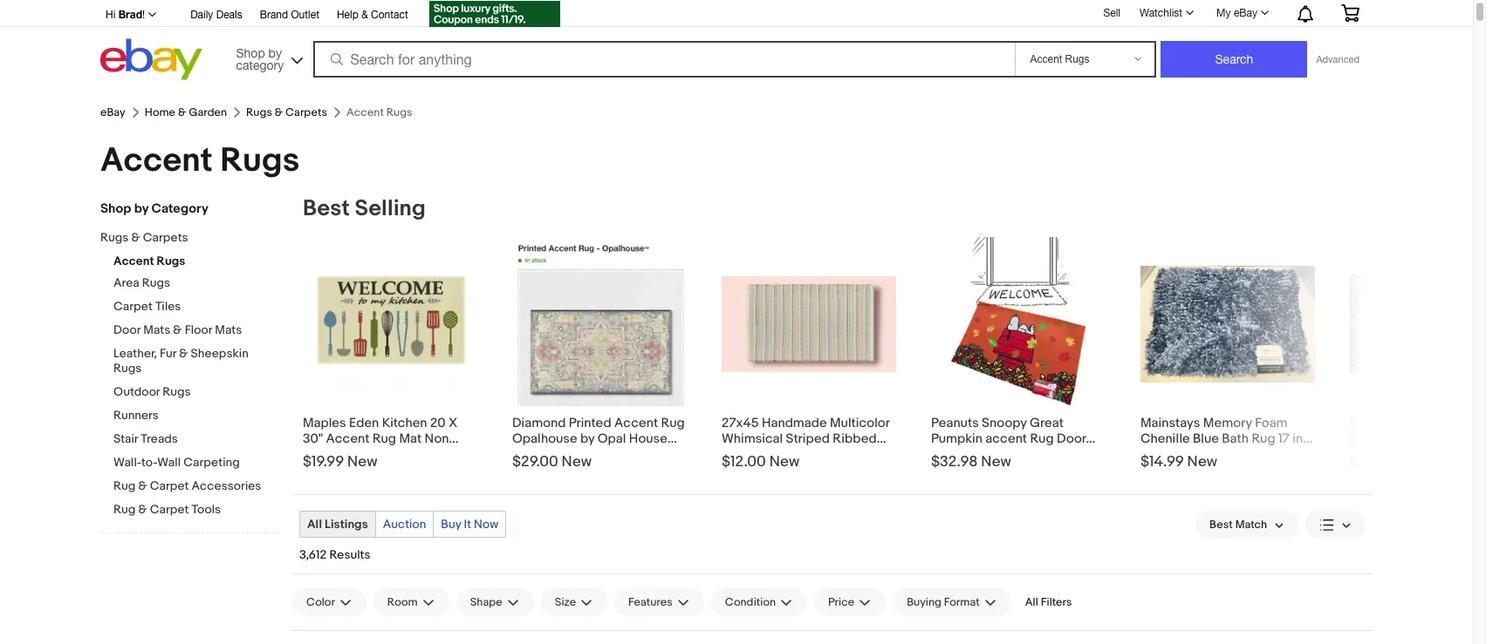 Task type: describe. For each thing, give the bounding box(es) containing it.
stair
[[113, 432, 138, 447]]

accent
[[985, 431, 1027, 448]]

17
[[1278, 431, 1290, 448]]

printed
[[569, 415, 611, 432]]

deals
[[216, 9, 242, 21]]

2'1"
[[512, 447, 531, 463]]

great
[[1030, 415, 1064, 432]]

by for category
[[268, 46, 282, 60]]

home & garden link
[[145, 106, 227, 120]]

selling
[[355, 195, 426, 223]]

1 vertical spatial rugs & carpets link
[[100, 230, 266, 247]]

memory
[[1203, 415, 1252, 432]]

carpet down wall
[[150, 479, 189, 494]]

none submit inside 'shop by category' "banner"
[[1161, 41, 1308, 78]]

home & garden
[[145, 106, 227, 120]]

sell
[[1103, 7, 1121, 19]]

carpeting
[[183, 456, 240, 470]]

3,612 results
[[299, 548, 370, 563]]

buy
[[441, 518, 461, 532]]

listings
[[325, 518, 368, 532]]

best match
[[1210, 518, 1267, 532]]

$12.00
[[722, 454, 766, 471]]

x32in
[[1005, 447, 1039, 463]]

pumpkin
[[931, 431, 983, 448]]

carpets for rugs & carpets
[[285, 106, 327, 120]]

ribbed
[[833, 431, 877, 448]]

best for best selling
[[303, 195, 350, 223]]

pillowfort
[[803, 447, 860, 463]]

carpets for rugs & carpets accent rugs area rugs carpet tiles door mats & floor mats leather, fur & sheepskin rugs outdoor rugs runners stair treads wall-to-wall carpeting rug & carpet accessories rug & carpet tools
[[143, 230, 188, 245]]

your shopping cart image
[[1340, 4, 1361, 22]]

mainstays memory foam chenille blue bath rug 17 in in link
[[1141, 412, 1315, 463]]

new for $32.98 new
[[981, 454, 1011, 471]]

brad
[[118, 8, 142, 21]]

$14.99
[[1141, 454, 1184, 471]]

auction
[[383, 518, 426, 532]]

$29.00 new
[[512, 454, 592, 471]]

garden
[[189, 106, 227, 120]]

advanced link
[[1308, 42, 1368, 77]]

rug & carpet accessories link
[[113, 479, 279, 496]]

now
[[474, 518, 499, 532]]

shape button
[[456, 589, 534, 617]]

0 horizontal spatial ebay
[[100, 106, 125, 120]]

shop by category button
[[228, 39, 307, 76]]

category
[[236, 58, 284, 72]]

my ebay link
[[1207, 3, 1277, 24]]

daily
[[190, 9, 213, 21]]

rugs up runners "link"
[[163, 385, 191, 400]]

match
[[1235, 518, 1267, 532]]

watchlist
[[1140, 7, 1183, 19]]

multicolor
[[830, 415, 890, 432]]

advanced
[[1316, 54, 1360, 65]]

rugs up area rugs "link"
[[157, 254, 185, 269]]

accent inside diamond printed accent rug opalhouse by opal house 2'1" '9" (27in x 45in)
[[614, 415, 658, 432]]

room
[[387, 596, 418, 610]]

my
[[1217, 7, 1231, 19]]

rug inside peanuts snoopy great pumpkin accent rug door carpet 20in x32in
[[1030, 431, 1054, 448]]

handmade
[[762, 415, 827, 432]]

condition button
[[711, 589, 807, 617]]

accent rugs
[[100, 141, 300, 182]]

daily deals
[[190, 9, 242, 21]]

to-
[[141, 456, 157, 470]]

mainstays memory foam chenille blue bath rug 17 in in
[[1141, 415, 1303, 463]]

mainstays memory foam chenille blue bath rug 17 in in image
[[1141, 266, 1315, 383]]

new for $12.00 new
[[769, 454, 800, 471]]

color
[[306, 596, 335, 610]]

& inside 'link'
[[361, 9, 368, 21]]

accent inside 27x45 handmade multicolor whimsical striped ribbed accent rug - pillowfort
[[722, 447, 765, 463]]

color button
[[292, 589, 366, 617]]

hi brad !
[[106, 8, 145, 21]]

in
[[1293, 431, 1303, 448]]

watchlist link
[[1130, 3, 1202, 24]]

room button
[[373, 589, 449, 617]]

carpet tiles link
[[113, 299, 279, 316]]

rugs & carpets
[[246, 106, 327, 120]]

tiles
[[155, 299, 181, 314]]

$19.99 new
[[303, 454, 378, 471]]

-
[[795, 447, 800, 463]]

carpet down area
[[113, 299, 153, 314]]

all for all listings
[[307, 518, 322, 532]]

outdoor
[[113, 385, 160, 400]]

27x45
[[722, 415, 759, 432]]

results
[[329, 548, 370, 563]]

format
[[944, 596, 980, 610]]

peanuts snoopy great pumpkin accent rug door carpet 20in x32in image
[[951, 237, 1086, 412]]

diamond printed accent rug opalhouse by opal house 2'1" '9" (27in x 45in)
[[512, 415, 685, 463]]

brand outlet link
[[260, 6, 319, 25]]

20in
[[976, 447, 1002, 463]]

get the coupon image
[[429, 1, 560, 27]]

$32.98 new
[[931, 454, 1011, 471]]

27x45 handmade multicolor whimsical striped ribbed accent rug - pillowfort image
[[722, 277, 896, 372]]

help & contact link
[[337, 6, 408, 25]]

ebay link
[[100, 106, 125, 120]]

peanuts snoopy great pumpkin accent rug door carpet 20in x32in
[[931, 415, 1086, 463]]

new for $14.99 new
[[1187, 454, 1218, 471]]

best selling main content
[[292, 195, 1486, 645]]

view: list view image
[[1320, 516, 1352, 535]]

rugs down category on the top left
[[246, 106, 272, 120]]

27x45 handmade multicolor whimsical striped ribbed accent rug - pillowfort
[[722, 415, 890, 463]]

category
[[151, 201, 208, 217]]

$14.99 new
[[1141, 454, 1218, 471]]



Task type: vqa. For each thing, say whether or not it's contained in the screenshot.
The Belts link
no



Task type: locate. For each thing, give the bounding box(es) containing it.
condition
[[725, 596, 776, 610]]

opal
[[598, 431, 626, 448]]

3 new from the left
[[769, 454, 800, 471]]

brand outlet
[[260, 9, 319, 21]]

carpets inside rugs & carpets accent rugs area rugs carpet tiles door mats & floor mats leather, fur & sheepskin rugs outdoor rugs runners stair treads wall-to-wall carpeting rug & carpet accessories rug & carpet tools
[[143, 230, 188, 245]]

new down striped
[[769, 454, 800, 471]]

all filters button
[[1018, 589, 1079, 617]]

diamond
[[512, 415, 566, 432]]

rugs
[[246, 106, 272, 120], [220, 141, 300, 182], [100, 230, 129, 245], [157, 254, 185, 269], [142, 276, 170, 291], [113, 361, 142, 376], [163, 385, 191, 400]]

mats
[[143, 323, 170, 338], [215, 323, 242, 338]]

ebay right my
[[1234, 7, 1258, 19]]

shop left category
[[100, 201, 131, 217]]

new for $19.99 new
[[347, 454, 378, 471]]

buying format
[[907, 596, 980, 610]]

foam
[[1255, 415, 1288, 432]]

outlet
[[291, 9, 319, 21]]

brand
[[260, 9, 288, 21]]

daily deals link
[[190, 6, 242, 25]]

1 horizontal spatial all
[[1025, 596, 1038, 610]]

0 horizontal spatial all
[[307, 518, 322, 532]]

new for $28.50 new
[[1401, 454, 1431, 471]]

bath
[[1222, 431, 1249, 448]]

carpet down "rug & carpet accessories" link at left
[[150, 503, 189, 518]]

1 horizontal spatial door
[[1057, 431, 1086, 448]]

4 new from the left
[[981, 454, 1011, 471]]

new for $29.00 new
[[562, 454, 592, 471]]

1 vertical spatial by
[[134, 201, 148, 217]]

it
[[464, 518, 471, 532]]

new
[[347, 454, 378, 471], [562, 454, 592, 471], [769, 454, 800, 471], [981, 454, 1011, 471], [1187, 454, 1218, 471], [1401, 454, 1431, 471]]

all up 3,612
[[307, 518, 322, 532]]

0 vertical spatial ebay
[[1234, 7, 1258, 19]]

1 vertical spatial ebay
[[100, 106, 125, 120]]

shop by category
[[100, 201, 208, 217]]

size
[[555, 596, 576, 610]]

by down brand
[[268, 46, 282, 60]]

rug inside mainstays memory foam chenille blue bath rug 17 in in
[[1252, 431, 1276, 448]]

$19.99
[[303, 454, 344, 471]]

rugs down the rugs & carpets
[[220, 141, 300, 182]]

door mats & floor mats link
[[113, 323, 279, 339]]

rug inside 27x45 handmade multicolor whimsical striped ribbed accent rug - pillowfort
[[768, 447, 792, 463]]

carpets down shop by category dropdown button
[[285, 106, 327, 120]]

0 horizontal spatial door
[[113, 323, 141, 338]]

size button
[[541, 589, 607, 617]]

shop by category banner
[[96, 0, 1373, 85]]

all filters
[[1025, 596, 1072, 610]]

new right $28.50
[[1401, 454, 1431, 471]]

2 horizontal spatial by
[[580, 431, 595, 448]]

6 new from the left
[[1401, 454, 1431, 471]]

$28.50
[[1350, 454, 1398, 471]]

'9"
[[534, 447, 548, 463]]

accent down 27x45
[[722, 447, 765, 463]]

1 horizontal spatial by
[[268, 46, 282, 60]]

None submit
[[1161, 41, 1308, 78]]

Search for anything text field
[[315, 43, 1012, 76]]

new down blue
[[1187, 454, 1218, 471]]

1 vertical spatial door
[[1057, 431, 1086, 448]]

all listings link
[[300, 512, 375, 538]]

carpets down shop by category in the top of the page
[[143, 230, 188, 245]]

1 horizontal spatial ebay
[[1234, 7, 1258, 19]]

features
[[628, 596, 673, 610]]

27x45 handmade multicolor whimsical striped ribbed accent rug - pillowfort link
[[722, 412, 896, 463]]

2 new from the left
[[562, 454, 592, 471]]

by left category
[[134, 201, 148, 217]]

help
[[337, 9, 359, 21]]

opalhouse accent rug mix scatter 24 inches x 36 inches indoor outdoor striped image
[[1350, 275, 1486, 375]]

by inside diamond printed accent rug opalhouse by opal house 2'1" '9" (27in x 45in)
[[580, 431, 595, 448]]

wall
[[157, 456, 181, 470]]

accent inside rugs & carpets accent rugs area rugs carpet tiles door mats & floor mats leather, fur & sheepskin rugs outdoor rugs runners stair treads wall-to-wall carpeting rug & carpet accessories rug & carpet tools
[[113, 254, 154, 269]]

ebay inside account navigation
[[1234, 7, 1258, 19]]

treads
[[141, 432, 178, 447]]

1 horizontal spatial carpets
[[285, 106, 327, 120]]

$28.50 new
[[1350, 454, 1431, 471]]

carpets
[[285, 106, 327, 120], [143, 230, 188, 245]]

auction link
[[376, 512, 433, 538]]

shop inside shop by category
[[236, 46, 265, 60]]

0 horizontal spatial carpets
[[143, 230, 188, 245]]

outdoor rugs link
[[113, 385, 279, 401]]

accent up 45in)
[[614, 415, 658, 432]]

floor
[[185, 323, 212, 338]]

mainstays
[[1141, 415, 1200, 432]]

snoopy
[[982, 415, 1027, 432]]

45in)
[[592, 447, 622, 463]]

best left selling
[[303, 195, 350, 223]]

all listings
[[307, 518, 368, 532]]

rug
[[661, 415, 685, 432], [1030, 431, 1054, 448], [1252, 431, 1276, 448], [768, 447, 792, 463], [113, 479, 136, 494], [113, 503, 136, 518]]

peanuts snoopy great pumpkin accent rug door carpet 20in x32in link
[[931, 412, 1106, 463]]

all left filters
[[1025, 596, 1038, 610]]

all
[[307, 518, 322, 532], [1025, 596, 1038, 610]]

0 vertical spatial rugs & carpets link
[[246, 106, 327, 120]]

sell link
[[1096, 7, 1128, 19]]

shop down deals
[[236, 46, 265, 60]]

mats up fur at the bottom left
[[143, 323, 170, 338]]

0 vertical spatial carpets
[[285, 106, 327, 120]]

blue
[[1193, 431, 1219, 448]]

shape
[[470, 596, 502, 610]]

1 horizontal spatial best
[[1210, 518, 1233, 532]]

2 mats from the left
[[215, 323, 242, 338]]

hi
[[106, 9, 115, 21]]

0 vertical spatial by
[[268, 46, 282, 60]]

stair treads link
[[113, 432, 279, 449]]

diamond printed accent rug opalhouse by opal house 2'1" '9" (27in x 45in) image
[[512, 242, 687, 407]]

1 vertical spatial carpets
[[143, 230, 188, 245]]

all inside 'all listings' link
[[307, 518, 322, 532]]

0 vertical spatial all
[[307, 518, 322, 532]]

runners link
[[113, 408, 279, 425]]

best match button
[[1196, 511, 1299, 539]]

ebay left home on the top left
[[100, 106, 125, 120]]

shop for shop by category
[[236, 46, 265, 60]]

runners
[[113, 408, 159, 423]]

best for best match
[[1210, 518, 1233, 532]]

carpet
[[113, 299, 153, 314], [931, 447, 973, 463], [150, 479, 189, 494], [150, 503, 189, 518]]

home
[[145, 106, 175, 120]]

accent up shop by category in the top of the page
[[100, 141, 213, 182]]

diamond printed accent rug opalhouse by opal house 2'1" '9" (27in x 45in) link
[[512, 412, 687, 463]]

1 horizontal spatial shop
[[236, 46, 265, 60]]

maples eden kitchen 20 x 30" accent rug mat non skid slip nylon washable floral image
[[303, 258, 477, 391]]

rugs up area
[[100, 230, 129, 245]]

best
[[303, 195, 350, 223], [1210, 518, 1233, 532]]

buying format button
[[893, 589, 1011, 617]]

3,612
[[299, 548, 327, 563]]

rugs & carpets link down category
[[100, 230, 266, 247]]

0 horizontal spatial shop
[[100, 201, 131, 217]]

5 new from the left
[[1187, 454, 1218, 471]]

$29.00
[[512, 454, 558, 471]]

shop by category
[[236, 46, 284, 72]]

peanuts
[[931, 415, 979, 432]]

new left 45in)
[[562, 454, 592, 471]]

0 vertical spatial door
[[113, 323, 141, 338]]

leather, fur & sheepskin rugs link
[[113, 346, 279, 378]]

wall-to-wall carpeting link
[[113, 456, 279, 472]]

all inside all filters button
[[1025, 596, 1038, 610]]

0 vertical spatial shop
[[236, 46, 265, 60]]

1 horizontal spatial mats
[[215, 323, 242, 338]]

2 vertical spatial by
[[580, 431, 595, 448]]

door right x32in
[[1057, 431, 1086, 448]]

1 vertical spatial shop
[[100, 201, 131, 217]]

door up "leather,"
[[113, 323, 141, 338]]

best inside dropdown button
[[1210, 518, 1233, 532]]

carpet down peanuts
[[931, 447, 973, 463]]

wall-
[[113, 456, 141, 470]]

mats up sheepskin
[[215, 323, 242, 338]]

rugs up tiles
[[142, 276, 170, 291]]

door inside rugs & carpets accent rugs area rugs carpet tiles door mats & floor mats leather, fur & sheepskin rugs outdoor rugs runners stair treads wall-to-wall carpeting rug & carpet accessories rug & carpet tools
[[113, 323, 141, 338]]

by inside shop by category
[[268, 46, 282, 60]]

my ebay
[[1217, 7, 1258, 19]]

fur
[[160, 346, 176, 361]]

all for all filters
[[1025, 596, 1038, 610]]

buy it now link
[[434, 512, 506, 538]]

best left match
[[1210, 518, 1233, 532]]

1 vertical spatial all
[[1025, 596, 1038, 610]]

door inside peanuts snoopy great pumpkin accent rug door carpet 20in x32in
[[1057, 431, 1086, 448]]

rugs up outdoor
[[113, 361, 142, 376]]

1 mats from the left
[[143, 323, 170, 338]]

price button
[[814, 589, 886, 617]]

buying
[[907, 596, 942, 610]]

1 new from the left
[[347, 454, 378, 471]]

carpet inside peanuts snoopy great pumpkin accent rug door carpet 20in x32in
[[931, 447, 973, 463]]

area rugs link
[[113, 276, 279, 292]]

0 horizontal spatial best
[[303, 195, 350, 223]]

account navigation
[[96, 0, 1373, 30]]

sheepskin
[[191, 346, 249, 361]]

shop for shop by category
[[100, 201, 131, 217]]

1 vertical spatial best
[[1210, 518, 1233, 532]]

new right '$19.99'
[[347, 454, 378, 471]]

0 horizontal spatial mats
[[143, 323, 170, 338]]

rugs & carpets link down category on the top left
[[246, 106, 327, 120]]

0 horizontal spatial by
[[134, 201, 148, 217]]

0 vertical spatial best
[[303, 195, 350, 223]]

by left opal on the left bottom
[[580, 431, 595, 448]]

by for category
[[134, 201, 148, 217]]

new down accent
[[981, 454, 1011, 471]]

features button
[[614, 589, 704, 617]]

accent up area
[[113, 254, 154, 269]]

rug inside diamond printed accent rug opalhouse by opal house 2'1" '9" (27in x 45in)
[[661, 415, 685, 432]]



